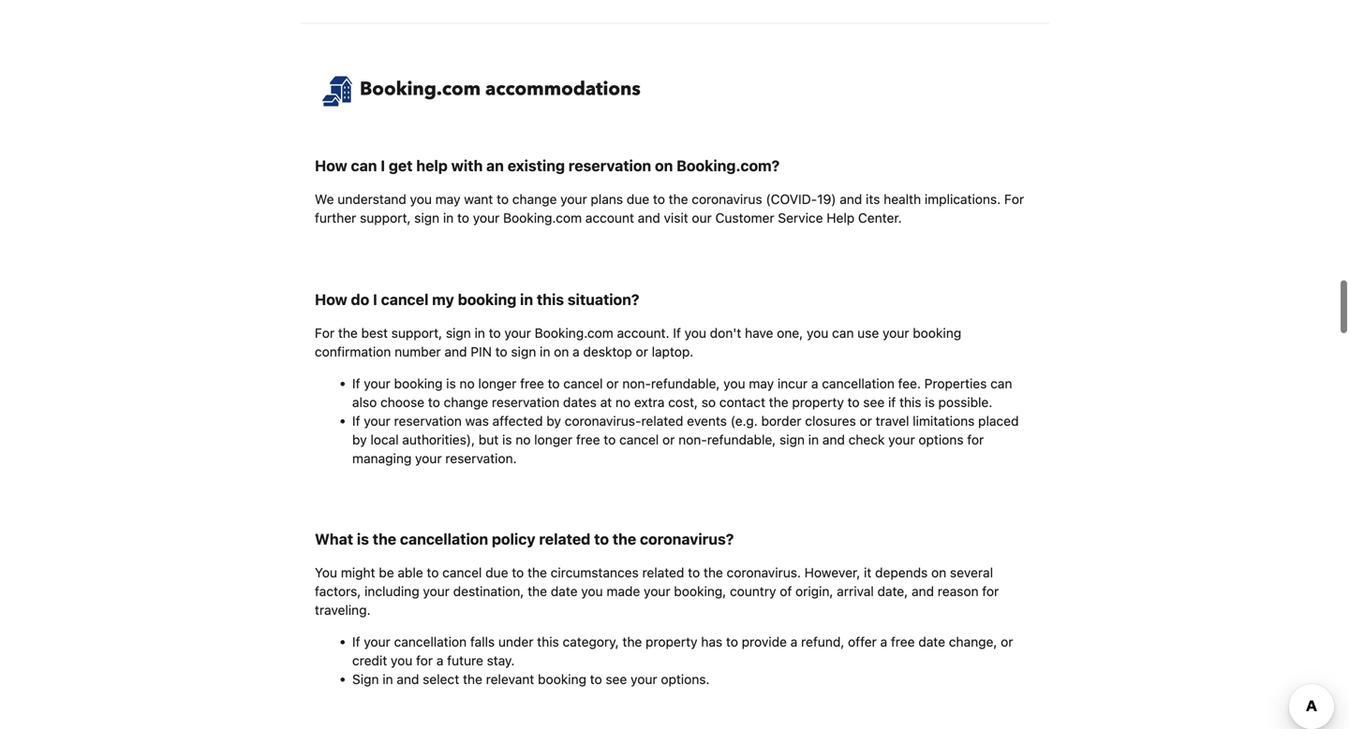 Task type: locate. For each thing, give the bounding box(es) containing it.
my
[[432, 291, 454, 309]]

0 vertical spatial non-
[[622, 376, 651, 392]]

1 vertical spatial booking.com
[[503, 210, 582, 226]]

traveling.
[[315, 603, 371, 619]]

1 vertical spatial by
[[352, 432, 367, 448]]

sign down help
[[414, 210, 440, 226]]

no right at
[[616, 395, 631, 410]]

offer
[[848, 635, 877, 650]]

options.
[[661, 672, 710, 688]]

booking down category,
[[538, 672, 586, 688]]

2 vertical spatial for
[[416, 654, 433, 669]]

date left change,
[[918, 635, 945, 650]]

what
[[315, 531, 353, 549]]

can left use at top right
[[832, 326, 854, 341]]

1 vertical spatial longer
[[534, 432, 573, 448]]

1 vertical spatial change
[[444, 395, 488, 410]]

0 vertical spatial i
[[381, 157, 385, 175]]

0 vertical spatial for
[[967, 432, 984, 448]]

relevant
[[486, 672, 534, 688]]

0 vertical spatial can
[[351, 157, 377, 175]]

due right plans
[[627, 191, 649, 207]]

1 vertical spatial reservation
[[492, 395, 560, 410]]

our
[[692, 210, 712, 226]]

2 horizontal spatial reservation
[[569, 157, 651, 175]]

2 vertical spatial related
[[642, 566, 684, 581]]

change up was
[[444, 395, 488, 410]]

if up also
[[352, 376, 360, 392]]

date inside if your cancellation falls under this category, the property has to provide a refund, offer a free date change, or credit you for a future stay. sign in and select the relevant booking to see your options.
[[918, 635, 945, 650]]

1 vertical spatial no
[[616, 395, 631, 410]]

a
[[573, 344, 580, 360], [811, 376, 818, 392], [790, 635, 798, 650], [880, 635, 887, 650], [436, 654, 443, 669]]

0 vertical spatial by
[[546, 414, 561, 429]]

date down circumstances
[[551, 584, 578, 600]]

cancel up dates
[[563, 376, 603, 392]]

support, up number
[[391, 326, 442, 341]]

support,
[[360, 210, 411, 226], [391, 326, 442, 341]]

booking
[[458, 291, 516, 309], [913, 326, 961, 341], [394, 376, 443, 392], [538, 672, 586, 688]]

0 horizontal spatial i
[[373, 291, 377, 309]]

cancel down extra on the left bottom
[[619, 432, 659, 448]]

refund,
[[801, 635, 844, 650]]

1 vertical spatial can
[[832, 326, 854, 341]]

0 vertical spatial for
[[1004, 191, 1024, 207]]

0 horizontal spatial for
[[315, 326, 335, 341]]

(e.g.
[[731, 414, 758, 429]]

for down several
[[982, 584, 999, 600]]

0 horizontal spatial may
[[435, 191, 460, 207]]

for
[[967, 432, 984, 448], [982, 584, 999, 600], [416, 654, 433, 669]]

you up laptop.
[[685, 326, 706, 341]]

reservation up "affected" on the left bottom of page
[[492, 395, 560, 410]]

managing
[[352, 451, 412, 467]]

longer down "affected" on the left bottom of page
[[534, 432, 573, 448]]

future
[[447, 654, 483, 669]]

2 vertical spatial reservation
[[394, 414, 462, 429]]

cancellation up able in the left bottom of the page
[[400, 531, 488, 549]]

i
[[381, 157, 385, 175], [373, 291, 377, 309]]

the
[[669, 191, 688, 207], [338, 326, 358, 341], [769, 395, 789, 410], [373, 531, 396, 549], [612, 531, 636, 549], [527, 566, 547, 581], [704, 566, 723, 581], [528, 584, 547, 600], [623, 635, 642, 650], [463, 672, 482, 688]]

0 vertical spatial booking.com
[[360, 76, 481, 102]]

1 horizontal spatial property
[[792, 395, 844, 410]]

0 vertical spatial longer
[[478, 376, 517, 392]]

longer
[[478, 376, 517, 392], [534, 432, 573, 448]]

the up confirmation
[[338, 326, 358, 341]]

0 vertical spatial how
[[315, 157, 347, 175]]

0 horizontal spatial free
[[520, 376, 544, 392]]

1 vertical spatial related
[[539, 531, 591, 549]]

1 horizontal spatial due
[[627, 191, 649, 207]]

1 horizontal spatial i
[[381, 157, 385, 175]]

0 vertical spatial property
[[792, 395, 844, 410]]

this inside if your booking is no longer free to cancel or non-refundable, you may incur a cancellation fee. properties can also choose to change reservation dates at no extra cost, so contact the property to see if this is possible. if your reservation was affected by coronavirus-related events (e.g. border closures or travel limitations placed by local authorities), but is no longer free to cancel or non-refundable, sign in and check your options for managing your reservation.
[[899, 395, 921, 410]]

this
[[537, 291, 564, 309], [899, 395, 921, 410], [537, 635, 559, 650]]

1 horizontal spatial on
[[655, 157, 673, 175]]

i for get
[[381, 157, 385, 175]]

events
[[687, 414, 727, 429]]

on up reason
[[931, 566, 946, 581]]

and left pin at the left top of the page
[[445, 344, 467, 360]]

1 vertical spatial how
[[315, 291, 347, 309]]

0 vertical spatial due
[[627, 191, 649, 207]]

cancellation inside if your cancellation falls under this category, the property has to provide a refund, offer a free date change, or credit you for a future stay. sign in and select the relevant booking to see your options.
[[394, 635, 467, 650]]

booking inside if your booking is no longer free to cancel or non-refundable, you may incur a cancellation fee. properties can also choose to change reservation dates at no extra cost, so contact the property to see if this is possible. if your reservation was affected by coronavirus-related events (e.g. border closures or travel limitations placed by local authorities), but is no longer free to cancel or non-refundable, sign in and check your options for managing your reservation.
[[394, 376, 443, 392]]

in down help
[[443, 210, 454, 226]]

is up authorities),
[[446, 376, 456, 392]]

reservation up authorities),
[[394, 414, 462, 429]]

1 horizontal spatial can
[[832, 326, 854, 341]]

your down able in the left bottom of the page
[[423, 584, 450, 600]]

and down the closures
[[822, 432, 845, 448]]

choose
[[380, 395, 424, 410]]

refundable, down (e.g.
[[707, 432, 776, 448]]

by
[[546, 414, 561, 429], [352, 432, 367, 448]]

and inside if your booking is no longer free to cancel or non-refundable, you may incur a cancellation fee. properties can also choose to change reservation dates at no extra cost, so contact the property to see if this is possible. if your reservation was affected by coronavirus-related events (e.g. border closures or travel limitations placed by local authorities), but is no longer free to cancel or non-refundable, sign in and check your options for managing your reservation.
[[822, 432, 845, 448]]

i left 'get' on the top of page
[[381, 157, 385, 175]]

2 vertical spatial this
[[537, 635, 559, 650]]

1 vertical spatial support,
[[391, 326, 442, 341]]

you down help
[[410, 191, 432, 207]]

change
[[512, 191, 557, 207], [444, 395, 488, 410]]

0 vertical spatial related
[[641, 414, 683, 429]]

your right made
[[644, 584, 670, 600]]

properties
[[924, 376, 987, 392]]

may inside we understand you may want to change your plans due to the coronavirus (covid-19) and its health implications. for further support, sign in to your booking.com account and visit our customer service help center.
[[435, 191, 460, 207]]

0 horizontal spatial see
[[606, 672, 627, 688]]

or up at
[[606, 376, 619, 392]]

0 vertical spatial see
[[863, 395, 885, 410]]

due
[[627, 191, 649, 207], [485, 566, 508, 581]]

the down what is the cancellation policy related to the coronavirus?
[[527, 566, 547, 581]]

due inside we understand you may want to change your plans due to the coronavirus (covid-19) and its health implications. for further support, sign in to your booking.com account and visit our customer service help center.
[[627, 191, 649, 207]]

0 vertical spatial this
[[537, 291, 564, 309]]

may left want
[[435, 191, 460, 207]]

cancellation up if
[[822, 376, 895, 392]]

for up select
[[416, 654, 433, 669]]

free inside if your cancellation falls under this category, the property has to provide a refund, offer a free date change, or credit you for a future stay. sign in and select the relevant booking to see your options.
[[891, 635, 915, 650]]

1 horizontal spatial no
[[516, 432, 531, 448]]

and inside you might be able to cancel due to the circumstances related to the coronavirus. however, it depends on several factors, including your destination, the date you made your booking, country of origin, arrival date, and reason for traveling.
[[912, 584, 934, 600]]

is
[[446, 376, 456, 392], [925, 395, 935, 410], [502, 432, 512, 448], [357, 531, 369, 549]]

property
[[792, 395, 844, 410], [646, 635, 698, 650]]

support, inside for the best support, sign in to your booking.com account. if you don't have one, you can use your booking confirmation number and pin to sign in on a desktop or laptop.
[[391, 326, 442, 341]]

for inside if your cancellation falls under this category, the property has to provide a refund, offer a free date change, or credit you for a future stay. sign in and select the relevant booking to see your options.
[[416, 654, 433, 669]]

2 horizontal spatial can
[[990, 376, 1012, 392]]

property up options.
[[646, 635, 698, 650]]

and left visit
[[638, 210, 660, 226]]

best
[[361, 326, 388, 341]]

reservation up plans
[[569, 157, 651, 175]]

booking up choose
[[394, 376, 443, 392]]

account
[[585, 210, 634, 226]]

no
[[460, 376, 475, 392], [616, 395, 631, 410], [516, 432, 531, 448]]

for up confirmation
[[315, 326, 335, 341]]

2 vertical spatial can
[[990, 376, 1012, 392]]

see inside if your booking is no longer free to cancel or non-refundable, you may incur a cancellation fee. properties can also choose to change reservation dates at no extra cost, so contact the property to see if this is possible. if your reservation was affected by coronavirus-related events (e.g. border closures or travel limitations placed by local authorities), but is no longer free to cancel or non-refundable, sign in and check your options for managing your reservation.
[[863, 395, 885, 410]]

0 vertical spatial change
[[512, 191, 557, 207]]

the inside we understand you may want to change your plans due to the coronavirus (covid-19) and its health implications. for further support, sign in to your booking.com account and visit our customer service help center.
[[669, 191, 688, 207]]

due up destination,
[[485, 566, 508, 581]]

your up credit
[[364, 635, 390, 650]]

but
[[479, 432, 499, 448]]

this inside if your cancellation falls under this category, the property has to provide a refund, offer a free date change, or credit you for a future stay. sign in and select the relevant booking to see your options.
[[537, 635, 559, 650]]

1 vertical spatial for
[[982, 584, 999, 600]]

property inside if your booking is no longer free to cancel or non-refundable, you may incur a cancellation fee. properties can also choose to change reservation dates at no extra cost, so contact the property to see if this is possible. if your reservation was affected by coronavirus-related events (e.g. border closures or travel limitations placed by local authorities), but is no longer free to cancel or non-refundable, sign in and check your options for managing your reservation.
[[792, 395, 844, 410]]

and inside if your cancellation falls under this category, the property has to provide a refund, offer a free date change, or credit you for a future stay. sign in and select the relevant booking to see your options.
[[397, 672, 419, 688]]

how do i cancel my booking in this situation?
[[315, 291, 639, 309]]

if your cancellation falls under this category, the property has to provide a refund, offer a free date change, or credit you for a future stay. sign in and select the relevant booking to see your options.
[[352, 635, 1013, 688]]

date,
[[877, 584, 908, 600]]

0 horizontal spatial property
[[646, 635, 698, 650]]

0 horizontal spatial can
[[351, 157, 377, 175]]

0 vertical spatial date
[[551, 584, 578, 600]]

0 vertical spatial no
[[460, 376, 475, 392]]

related down 'coronavirus?'
[[642, 566, 684, 581]]

in left situation?
[[520, 291, 533, 309]]

0 horizontal spatial on
[[554, 344, 569, 360]]

1 horizontal spatial reservation
[[492, 395, 560, 410]]

0 vertical spatial cancellation
[[822, 376, 895, 392]]

2 vertical spatial booking.com
[[535, 326, 613, 341]]

1 vertical spatial non-
[[678, 432, 707, 448]]

cancellation up select
[[394, 635, 467, 650]]

refundable, up cost, at the bottom of page
[[651, 376, 720, 392]]

or down cost, at the bottom of page
[[662, 432, 675, 448]]

if up credit
[[352, 635, 360, 650]]

2 how from the top
[[315, 291, 347, 309]]

0 horizontal spatial change
[[444, 395, 488, 410]]

1 vertical spatial i
[[373, 291, 377, 309]]

longer down pin at the left top of the page
[[478, 376, 517, 392]]

0 horizontal spatial date
[[551, 584, 578, 600]]

1 vertical spatial free
[[576, 432, 600, 448]]

if up laptop.
[[673, 326, 681, 341]]

cancel left my
[[381, 291, 429, 309]]

your
[[560, 191, 587, 207], [473, 210, 500, 226], [504, 326, 531, 341], [883, 326, 909, 341], [364, 376, 390, 392], [364, 414, 390, 429], [888, 432, 915, 448], [415, 451, 442, 467], [423, 584, 450, 600], [644, 584, 670, 600], [364, 635, 390, 650], [631, 672, 657, 688]]

may up contact
[[749, 376, 774, 392]]

related down extra on the left bottom
[[641, 414, 683, 429]]

on inside you might be able to cancel due to the circumstances related to the coronavirus. however, it depends on several factors, including your destination, the date you made your booking, country of origin, arrival date, and reason for traveling.
[[931, 566, 946, 581]]

0 horizontal spatial due
[[485, 566, 508, 581]]

on up we understand you may want to change your plans due to the coronavirus (covid-19) and its health implications. for further support, sign in to your booking.com account and visit our customer service help center.
[[655, 157, 673, 175]]

2 vertical spatial on
[[931, 566, 946, 581]]

no down "affected" on the left bottom of page
[[516, 432, 531, 448]]

a right offer
[[880, 635, 887, 650]]

or
[[636, 344, 648, 360], [606, 376, 619, 392], [860, 414, 872, 429], [662, 432, 675, 448], [1001, 635, 1013, 650]]

at
[[600, 395, 612, 410]]

1 how from the top
[[315, 157, 347, 175]]

your left options.
[[631, 672, 657, 688]]

1 vertical spatial this
[[899, 395, 921, 410]]

no down pin at the left top of the page
[[460, 376, 475, 392]]

authorities),
[[402, 432, 475, 448]]

booking inside if your cancellation falls under this category, the property has to provide a refund, offer a free date change, or credit you for a future stay. sign in and select the relevant booking to see your options.
[[538, 672, 586, 688]]

coronavirus?
[[640, 531, 734, 549]]

you
[[410, 191, 432, 207], [685, 326, 706, 341], [807, 326, 829, 341], [723, 376, 745, 392], [581, 584, 603, 600], [391, 654, 413, 669]]

depends
[[875, 566, 928, 581]]

a up select
[[436, 654, 443, 669]]

i for cancel
[[373, 291, 377, 309]]

1 vertical spatial for
[[315, 326, 335, 341]]

stay.
[[487, 654, 515, 669]]

related inside if your booking is no longer free to cancel or non-refundable, you may incur a cancellation fee. properties can also choose to change reservation dates at no extra cost, so contact the property to see if this is possible. if your reservation was affected by coronavirus-related events (e.g. border closures or travel limitations placed by local authorities), but is no longer free to cancel or non-refundable, sign in and check your options for managing your reservation.
[[641, 414, 683, 429]]

desktop
[[583, 344, 632, 360]]

see inside if your cancellation falls under this category, the property has to provide a refund, offer a free date change, or credit you for a future stay. sign in and select the relevant booking to see your options.
[[606, 672, 627, 688]]

1 vertical spatial may
[[749, 376, 774, 392]]

arrival
[[837, 584, 874, 600]]

sign inside if your booking is no longer free to cancel or non-refundable, you may incur a cancellation fee. properties can also choose to change reservation dates at no extra cost, so contact the property to see if this is possible. if your reservation was affected by coronavirus-related events (e.g. border closures or travel limitations placed by local authorities), but is no longer free to cancel or non-refundable, sign in and check your options for managing your reservation.
[[780, 432, 805, 448]]

related up circumstances
[[539, 531, 591, 549]]

you right credit
[[391, 654, 413, 669]]

1 vertical spatial property
[[646, 635, 698, 650]]

a right incur
[[811, 376, 818, 392]]

the up circumstances
[[612, 531, 636, 549]]

use
[[857, 326, 879, 341]]

2 vertical spatial cancellation
[[394, 635, 467, 650]]

pin
[[471, 344, 492, 360]]

0 vertical spatial support,
[[360, 210, 411, 226]]

can up placed
[[990, 376, 1012, 392]]

booking.com up desktop
[[535, 326, 613, 341]]

this right if
[[899, 395, 921, 410]]

in inside if your booking is no longer free to cancel or non-refundable, you may incur a cancellation fee. properties can also choose to change reservation dates at no extra cost, so contact the property to see if this is possible. if your reservation was affected by coronavirus-related events (e.g. border closures or travel limitations placed by local authorities), but is no longer free to cancel or non-refundable, sign in and check your options for managing your reservation.
[[808, 432, 819, 448]]

0 vertical spatial may
[[435, 191, 460, 207]]

cancel
[[381, 291, 429, 309], [563, 376, 603, 392], [619, 432, 659, 448], [442, 566, 482, 581]]

related
[[641, 414, 683, 429], [539, 531, 591, 549], [642, 566, 684, 581]]

1 vertical spatial on
[[554, 344, 569, 360]]

non- down events
[[678, 432, 707, 448]]

sign
[[414, 210, 440, 226], [446, 326, 471, 341], [511, 344, 536, 360], [780, 432, 805, 448]]

2 horizontal spatial on
[[931, 566, 946, 581]]

a inside if your booking is no longer free to cancel or non-refundable, you may incur a cancellation fee. properties can also choose to change reservation dates at no extra cost, so contact the property to see if this is possible. if your reservation was affected by coronavirus-related events (e.g. border closures or travel limitations placed by local authorities), but is no longer free to cancel or non-refundable, sign in and check your options for managing your reservation.
[[811, 376, 818, 392]]

can up the understand at the top of the page
[[351, 157, 377, 175]]

if inside for the best support, sign in to your booking.com account. if you don't have one, you can use your booking confirmation number and pin to sign in on a desktop or laptop.
[[673, 326, 681, 341]]

1 vertical spatial due
[[485, 566, 508, 581]]

or right change,
[[1001, 635, 1013, 650]]

can inside if your booking is no longer free to cancel or non-refundable, you may incur a cancellation fee. properties can also choose to change reservation dates at no extra cost, so contact the property to see if this is possible. if your reservation was affected by coronavirus-related events (e.g. border closures or travel limitations placed by local authorities), but is no longer free to cancel or non-refundable, sign in and check your options for managing your reservation.
[[990, 376, 1012, 392]]

2 horizontal spatial free
[[891, 635, 915, 650]]

the inside for the best support, sign in to your booking.com account. if you don't have one, you can use your booking confirmation number and pin to sign in on a desktop or laptop.
[[338, 326, 358, 341]]

1 horizontal spatial for
[[1004, 191, 1024, 207]]

free right offer
[[891, 635, 915, 650]]

account.
[[617, 326, 669, 341]]

cancel up destination,
[[442, 566, 482, 581]]

you down circumstances
[[581, 584, 603, 600]]

1 horizontal spatial date
[[918, 635, 945, 650]]

for
[[1004, 191, 1024, 207], [315, 326, 335, 341]]

in right sign at the bottom left of page
[[382, 672, 393, 688]]

1 horizontal spatial may
[[749, 376, 774, 392]]

in down the closures
[[808, 432, 819, 448]]

may
[[435, 191, 460, 207], [749, 376, 774, 392]]

also
[[352, 395, 377, 410]]

and left select
[[397, 672, 419, 688]]

support, inside we understand you may want to change your plans due to the coronavirus (covid-19) and its health implications. for further support, sign in to your booking.com account and visit our customer service help center.
[[360, 210, 411, 226]]

free down coronavirus-
[[576, 432, 600, 448]]

0 horizontal spatial no
[[460, 376, 475, 392]]

plans
[[591, 191, 623, 207]]

this left situation?
[[537, 291, 564, 309]]

get
[[389, 157, 413, 175]]

be
[[379, 566, 394, 581]]

1 horizontal spatial see
[[863, 395, 885, 410]]

1 horizontal spatial change
[[512, 191, 557, 207]]

so
[[702, 395, 716, 410]]

you up contact
[[723, 376, 745, 392]]

1 vertical spatial see
[[606, 672, 627, 688]]

1 vertical spatial date
[[918, 635, 945, 650]]

0 horizontal spatial non-
[[622, 376, 651, 392]]

have
[[745, 326, 773, 341]]

0 horizontal spatial by
[[352, 432, 367, 448]]

sign right pin at the left top of the page
[[511, 344, 536, 360]]

for down placed
[[967, 432, 984, 448]]

laptop.
[[652, 344, 694, 360]]

coronavirus
[[692, 191, 762, 207]]

property up the closures
[[792, 395, 844, 410]]

a left desktop
[[573, 344, 580, 360]]

in
[[443, 210, 454, 226], [520, 291, 533, 309], [475, 326, 485, 341], [540, 344, 550, 360], [808, 432, 819, 448], [382, 672, 393, 688]]

booking.com inside for the best support, sign in to your booking.com account. if you don't have one, you can use your booking confirmation number and pin to sign in on a desktop or laptop.
[[535, 326, 613, 341]]

how for how can i get help with an existing reservation on booking.com?
[[315, 157, 347, 175]]

of
[[780, 584, 792, 600]]

and down depends
[[912, 584, 934, 600]]

reason
[[938, 584, 979, 600]]

2 vertical spatial free
[[891, 635, 915, 650]]



Task type: describe. For each thing, give the bounding box(es) containing it.
how can i get help with an existing reservation on booking.com?
[[315, 157, 780, 175]]

its
[[866, 191, 880, 207]]

you right one,
[[807, 326, 829, 341]]

credit
[[352, 654, 387, 669]]

you might be able to cancel due to the circumstances related to the coronavirus. however, it depends on several factors, including your destination, the date you made your booking, country of origin, arrival date, and reason for traveling.
[[315, 566, 999, 619]]

(covid-
[[766, 191, 817, 207]]

might
[[341, 566, 375, 581]]

has
[[701, 635, 723, 650]]

travel
[[876, 414, 909, 429]]

placed
[[978, 414, 1019, 429]]

sign
[[352, 672, 379, 688]]

provide
[[742, 635, 787, 650]]

0 vertical spatial reservation
[[569, 157, 651, 175]]

contact
[[719, 395, 765, 410]]

for inside for the best support, sign in to your booking.com account. if you don't have one, you can use your booking confirmation number and pin to sign in on a desktop or laptop.
[[315, 326, 335, 341]]

help
[[827, 210, 855, 226]]

19)
[[817, 191, 836, 207]]

the up be
[[373, 531, 396, 549]]

however,
[[805, 566, 860, 581]]

the up the booking,
[[704, 566, 723, 581]]

1 horizontal spatial free
[[576, 432, 600, 448]]

including
[[365, 584, 419, 600]]

0 vertical spatial free
[[520, 376, 544, 392]]

several
[[950, 566, 993, 581]]

property inside if your cancellation falls under this category, the property has to provide a refund, offer a free date change, or credit you for a future stay. sign in and select the relevant booking to see your options.
[[646, 635, 698, 650]]

accommodations
[[485, 76, 641, 102]]

how for how do i cancel my booking in this situation?
[[315, 291, 347, 309]]

0 horizontal spatial longer
[[478, 376, 517, 392]]

check
[[848, 432, 885, 448]]

situation?
[[568, 291, 639, 309]]

can inside for the best support, sign in to your booking.com account. if you don't have one, you can use your booking confirmation number and pin to sign in on a desktop or laptop.
[[832, 326, 854, 341]]

your down travel
[[888, 432, 915, 448]]

select
[[423, 672, 459, 688]]

change inside if your booking is no longer free to cancel or non-refundable, you may incur a cancellation fee. properties can also choose to change reservation dates at no extra cost, so contact the property to see if this is possible. if your reservation was affected by coronavirus-related events (e.g. border closures or travel limitations placed by local authorities), but is no longer free to cancel or non-refundable, sign in and check your options for managing your reservation.
[[444, 395, 488, 410]]

change,
[[949, 635, 997, 650]]

booking right my
[[458, 291, 516, 309]]

is right 'but'
[[502, 432, 512, 448]]

in inside we understand you may want to change your plans due to the coronavirus (covid-19) and its health implications. for further support, sign in to your booking.com account and visit our customer service help center.
[[443, 210, 454, 226]]

related inside you might be able to cancel due to the circumstances related to the coronavirus. however, it depends on several factors, including your destination, the date you made your booking, country of origin, arrival date, and reason for traveling.
[[642, 566, 684, 581]]

in inside if your cancellation falls under this category, the property has to provide a refund, offer a free date change, or credit you for a future stay. sign in and select the relevant booking to see your options.
[[382, 672, 393, 688]]

coronavirus.
[[727, 566, 801, 581]]

booking.com?
[[677, 157, 780, 175]]

a inside for the best support, sign in to your booking.com account. if you don't have one, you can use your booking confirmation number and pin to sign in on a desktop or laptop.
[[573, 344, 580, 360]]

if down also
[[352, 414, 360, 429]]

category,
[[563, 635, 619, 650]]

or inside if your cancellation falls under this category, the property has to provide a refund, offer a free date change, or credit you for a future stay. sign in and select the relevant booking to see your options.
[[1001, 635, 1013, 650]]

1 horizontal spatial non-
[[678, 432, 707, 448]]

your down authorities),
[[415, 451, 442, 467]]

was
[[465, 414, 489, 429]]

reservation.
[[445, 451, 517, 467]]

origin,
[[796, 584, 833, 600]]

due inside you might be able to cancel due to the circumstances related to the coronavirus. however, it depends on several factors, including your destination, the date you made your booking, country of origin, arrival date, and reason for traveling.
[[485, 566, 508, 581]]

destination,
[[453, 584, 524, 600]]

sign up pin at the left top of the page
[[446, 326, 471, 341]]

further
[[315, 210, 356, 226]]

circumstances
[[551, 566, 639, 581]]

is up limitations in the right of the page
[[925, 395, 935, 410]]

incur
[[778, 376, 808, 392]]

the inside if your booking is no longer free to cancel or non-refundable, you may incur a cancellation fee. properties can also choose to change reservation dates at no extra cost, so contact the property to see if this is possible. if your reservation was affected by coronavirus-related events (e.g. border closures or travel limitations placed by local authorities), but is no longer free to cancel or non-refundable, sign in and check your options for managing your reservation.
[[769, 395, 789, 410]]

do
[[351, 291, 369, 309]]

service
[[778, 210, 823, 226]]

you inside we understand you may want to change your plans due to the coronavirus (covid-19) and its health implications. for further support, sign in to your booking.com account and visit our customer service help center.
[[410, 191, 432, 207]]

fee.
[[898, 376, 921, 392]]

if your booking is no longer free to cancel or non-refundable, you may incur a cancellation fee. properties can also choose to change reservation dates at no extra cost, so contact the property to see if this is possible. if your reservation was affected by coronavirus-related events (e.g. border closures or travel limitations placed by local authorities), but is no longer free to cancel or non-refundable, sign in and check your options for managing your reservation.
[[352, 376, 1019, 467]]

dates
[[563, 395, 597, 410]]

visit
[[664, 210, 688, 226]]

your right use at top right
[[883, 326, 909, 341]]

1 horizontal spatial by
[[546, 414, 561, 429]]

limitations
[[913, 414, 975, 429]]

for inside if your booking is no longer free to cancel or non-refundable, you may incur a cancellation fee. properties can also choose to change reservation dates at no extra cost, so contact the property to see if this is possible. if your reservation was affected by coronavirus-related events (e.g. border closures or travel limitations placed by local authorities), but is no longer free to cancel or non-refundable, sign in and check your options for managing your reservation.
[[967, 432, 984, 448]]

your up also
[[364, 376, 390, 392]]

0 vertical spatial refundable,
[[651, 376, 720, 392]]

is right "what"
[[357, 531, 369, 549]]

an
[[486, 157, 504, 175]]

for the best support, sign in to your booking.com account. if you don't have one, you can use your booking confirmation number and pin to sign in on a desktop or laptop.
[[315, 326, 961, 360]]

cost,
[[668, 395, 698, 410]]

factors,
[[315, 584, 361, 600]]

in left desktop
[[540, 344, 550, 360]]

made
[[607, 584, 640, 600]]

the down future
[[463, 672, 482, 688]]

what is the cancellation policy related to the coronavirus?
[[315, 531, 734, 549]]

for inside you might be able to cancel due to the circumstances related to the coronavirus. however, it depends on several factors, including your destination, the date you made your booking, country of origin, arrival date, and reason for traveling.
[[982, 584, 999, 600]]

your up local
[[364, 414, 390, 429]]

or inside for the best support, sign in to your booking.com account. if you don't have one, you can use your booking confirmation number and pin to sign in on a desktop or laptop.
[[636, 344, 648, 360]]

booking inside for the best support, sign in to your booking.com account. if you don't have one, you can use your booking confirmation number and pin to sign in on a desktop or laptop.
[[913, 326, 961, 341]]

coronavirus-
[[565, 414, 641, 429]]

local
[[370, 432, 399, 448]]

your left plans
[[560, 191, 587, 207]]

booking,
[[674, 584, 726, 600]]

implications.
[[925, 191, 1001, 207]]

your down how do i cancel my booking in this situation?
[[504, 326, 531, 341]]

possible.
[[938, 395, 992, 410]]

date inside you might be able to cancel due to the circumstances related to the coronavirus. however, it depends on several factors, including your destination, the date you made your booking, country of origin, arrival date, and reason for traveling.
[[551, 584, 578, 600]]

don't
[[710, 326, 741, 341]]

in up pin at the left top of the page
[[475, 326, 485, 341]]

you
[[315, 566, 337, 581]]

it
[[864, 566, 872, 581]]

and inside for the best support, sign in to your booking.com account. if you don't have one, you can use your booking confirmation number and pin to sign in on a desktop or laptop.
[[445, 344, 467, 360]]

we
[[315, 191, 334, 207]]

0 horizontal spatial reservation
[[394, 414, 462, 429]]

may inside if your booking is no longer free to cancel or non-refundable, you may incur a cancellation fee. properties can also choose to change reservation dates at no extra cost, so contact the property to see if this is possible. if your reservation was affected by coronavirus-related events (e.g. border closures or travel limitations placed by local authorities), but is no longer free to cancel or non-refundable, sign in and check your options for managing your reservation.
[[749, 376, 774, 392]]

sign inside we understand you may want to change your plans due to the coronavirus (covid-19) and its health implications. for further support, sign in to your booking.com account and visit our customer service help center.
[[414, 210, 440, 226]]

0 vertical spatial on
[[655, 157, 673, 175]]

cancellation inside if your booking is no longer free to cancel or non-refundable, you may incur a cancellation fee. properties can also choose to change reservation dates at no extra cost, so contact the property to see if this is possible. if your reservation was affected by coronavirus-related events (e.g. border closures or travel limitations placed by local authorities), but is no longer free to cancel or non-refundable, sign in and check your options for managing your reservation.
[[822, 376, 895, 392]]

border
[[761, 414, 802, 429]]

help
[[416, 157, 448, 175]]

policy
[[492, 531, 535, 549]]

center.
[[858, 210, 902, 226]]

the right category,
[[623, 635, 642, 650]]

understand
[[338, 191, 406, 207]]

cancel inside you might be able to cancel due to the circumstances related to the coronavirus. however, it depends on several factors, including your destination, the date you made your booking, country of origin, arrival date, and reason for traveling.
[[442, 566, 482, 581]]

on inside for the best support, sign in to your booking.com account. if you don't have one, you can use your booking confirmation number and pin to sign in on a desktop or laptop.
[[554, 344, 569, 360]]

we understand you may want to change your plans due to the coronavirus (covid-19) and its health implications. for further support, sign in to your booking.com account and visit our customer service help center.
[[315, 191, 1024, 226]]

extra
[[634, 395, 665, 410]]

one,
[[777, 326, 803, 341]]

health
[[884, 191, 921, 207]]

you inside if your booking is no longer free to cancel or non-refundable, you may incur a cancellation fee. properties can also choose to change reservation dates at no extra cost, so contact the property to see if this is possible. if your reservation was affected by coronavirus-related events (e.g. border closures or travel limitations placed by local authorities), but is no longer free to cancel or non-refundable, sign in and check your options for managing your reservation.
[[723, 376, 745, 392]]

for inside we understand you may want to change your plans due to the coronavirus (covid-19) and its health implications. for further support, sign in to your booking.com account and visit our customer service help center.
[[1004, 191, 1024, 207]]

with
[[451, 157, 483, 175]]

a left refund,
[[790, 635, 798, 650]]

number
[[395, 344, 441, 360]]

country
[[730, 584, 776, 600]]

booking.com inside we understand you may want to change your plans due to the coronavirus (covid-19) and its health implications. for further support, sign in to your booking.com account and visit our customer service help center.
[[503, 210, 582, 226]]

you inside you might be able to cancel due to the circumstances related to the coronavirus. however, it depends on several factors, including your destination, the date you made your booking, country of origin, arrival date, and reason for traveling.
[[581, 584, 603, 600]]

the right destination,
[[528, 584, 547, 600]]

closures
[[805, 414, 856, 429]]

change inside we understand you may want to change your plans due to the coronavirus (covid-19) and its health implications. for further support, sign in to your booking.com account and visit our customer service help center.
[[512, 191, 557, 207]]

or up check
[[860, 414, 872, 429]]

1 vertical spatial refundable,
[[707, 432, 776, 448]]

want
[[464, 191, 493, 207]]

your down want
[[473, 210, 500, 226]]

2 vertical spatial no
[[516, 432, 531, 448]]

and up help
[[840, 191, 862, 207]]

if inside if your cancellation falls under this category, the property has to provide a refund, offer a free date change, or credit you for a future stay. sign in and select the relevant booking to see your options.
[[352, 635, 360, 650]]

booking.com accommodations
[[360, 76, 641, 102]]

1 vertical spatial cancellation
[[400, 531, 488, 549]]

you inside if your cancellation falls under this category, the property has to provide a refund, offer a free date change, or credit you for a future stay. sign in and select the relevant booking to see your options.
[[391, 654, 413, 669]]

1 horizontal spatial longer
[[534, 432, 573, 448]]

customer
[[715, 210, 774, 226]]

2 horizontal spatial no
[[616, 395, 631, 410]]



Task type: vqa. For each thing, say whether or not it's contained in the screenshot.
1st 5 STARS
no



